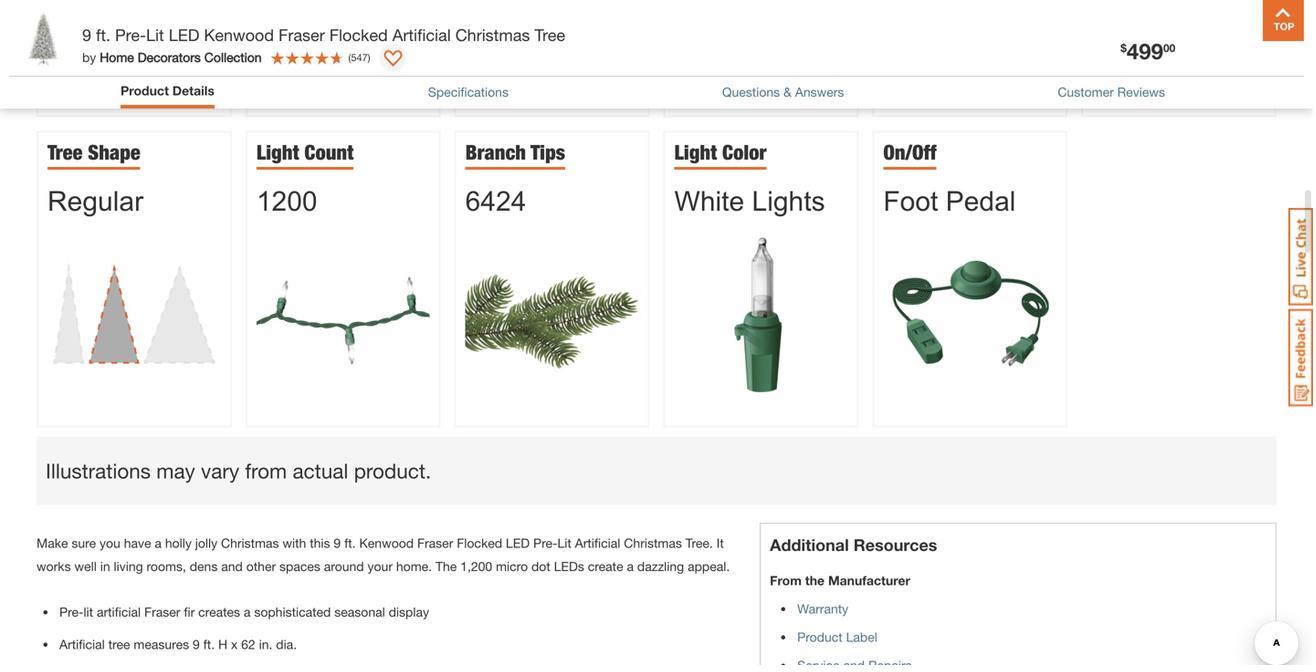 Task type: locate. For each thing, give the bounding box(es) containing it.
label
[[846, 630, 877, 645]]

1 vertical spatial ft.
[[344, 536, 356, 551]]

warranty
[[797, 602, 848, 617]]

lit up leds on the bottom left of the page
[[557, 536, 571, 551]]

2 vertical spatial 9
[[193, 637, 200, 652]]

product details button
[[120, 81, 214, 104], [120, 81, 214, 100]]

christmas left tree
[[455, 25, 530, 45]]

customer reviews
[[1058, 84, 1165, 99]]

1 horizontal spatial fraser
[[279, 25, 325, 45]]

$ 499 00
[[1121, 38, 1175, 64]]

pre- up home
[[115, 25, 146, 45]]

0 vertical spatial pre-
[[115, 25, 146, 45]]

2 horizontal spatial ft.
[[344, 536, 356, 551]]

artificial up create
[[575, 536, 620, 551]]

questions & answers button
[[722, 83, 844, 102], [722, 83, 844, 102]]

create
[[588, 559, 623, 574]]

artificial
[[392, 25, 451, 45], [575, 536, 620, 551], [59, 637, 105, 652]]

0 vertical spatial led
[[169, 25, 199, 45]]

product down the decorators
[[120, 83, 169, 98]]

decorators
[[138, 50, 201, 65]]

1 vertical spatial a
[[627, 559, 634, 574]]

christmas up "other"
[[221, 536, 279, 551]]

fir
[[184, 605, 195, 620]]

0 horizontal spatial pre-
[[59, 605, 84, 620]]

2 horizontal spatial artificial
[[575, 536, 620, 551]]

1 vertical spatial lit
[[557, 536, 571, 551]]

works
[[37, 559, 71, 574]]

1 vertical spatial pre-
[[533, 536, 557, 551]]

other
[[246, 559, 276, 574]]

1 horizontal spatial artificial
[[392, 25, 451, 45]]

tree
[[108, 637, 130, 652]]

product
[[120, 83, 169, 98], [797, 630, 843, 645]]

0 vertical spatial 9
[[82, 25, 91, 45]]

2 horizontal spatial 9
[[334, 536, 341, 551]]

fraser
[[279, 25, 325, 45], [417, 536, 453, 551], [144, 605, 180, 620]]

tree
[[535, 25, 565, 45]]

0 vertical spatial lit
[[146, 25, 164, 45]]

1 vertical spatial kenwood
[[359, 536, 414, 551]]

lit
[[146, 25, 164, 45], [557, 536, 571, 551]]

this
[[310, 536, 330, 551]]

0 horizontal spatial a
[[155, 536, 162, 551]]

0 vertical spatial fraser
[[279, 25, 325, 45]]

home
[[100, 50, 134, 65]]

pre- left artificial
[[59, 605, 84, 620]]

kenwood inside make sure you have a holly jolly christmas with this 9 ft. kenwood fraser flocked led pre-lit artificial christmas tree. it works well in living rooms, dens and other spaces around your home. the 1,200 micro dot leds create a dazzling appeal.
[[359, 536, 414, 551]]

details
[[172, 83, 214, 98]]

led
[[169, 25, 199, 45], [506, 536, 530, 551]]

led up by home decorators collection
[[169, 25, 199, 45]]

flocked
[[329, 25, 388, 45], [457, 536, 502, 551]]

1 horizontal spatial pre-
[[115, 25, 146, 45]]

pre-
[[115, 25, 146, 45], [533, 536, 557, 551], [59, 605, 84, 620]]

ft. left h
[[203, 637, 215, 652]]

547
[[351, 51, 368, 63]]

2 vertical spatial ft.
[[203, 637, 215, 652]]

ft. up around
[[344, 536, 356, 551]]

product label link
[[797, 630, 877, 645]]

christmas up dazzling
[[624, 536, 682, 551]]

0 horizontal spatial artificial
[[59, 637, 105, 652]]

9 up by
[[82, 25, 91, 45]]

a left holly
[[155, 536, 162, 551]]

0 horizontal spatial flocked
[[329, 25, 388, 45]]

home.
[[396, 559, 432, 574]]

lit up the decorators
[[146, 25, 164, 45]]

kenwood up your
[[359, 536, 414, 551]]

by home decorators collection
[[82, 50, 262, 65]]

0 vertical spatial ft.
[[96, 25, 111, 45]]

led up micro
[[506, 536, 530, 551]]

0 vertical spatial product
[[120, 83, 169, 98]]

1 horizontal spatial kenwood
[[359, 536, 414, 551]]

specifications button
[[428, 83, 509, 102], [428, 83, 509, 102]]

0 vertical spatial a
[[155, 536, 162, 551]]

1 horizontal spatial product
[[797, 630, 843, 645]]

have
[[124, 536, 151, 551]]

1 vertical spatial product
[[797, 630, 843, 645]]

customer
[[1058, 84, 1114, 99]]

spaces
[[279, 559, 320, 574]]

2 horizontal spatial fraser
[[417, 536, 453, 551]]

jolly
[[195, 536, 217, 551]]

a right creates
[[244, 605, 251, 620]]

sure
[[72, 536, 96, 551]]

in.
[[259, 637, 272, 652]]

0 vertical spatial kenwood
[[204, 25, 274, 45]]

around
[[324, 559, 364, 574]]

a
[[155, 536, 162, 551], [627, 559, 634, 574], [244, 605, 251, 620]]

you
[[100, 536, 120, 551]]

questions & answers
[[722, 84, 844, 99]]

2 vertical spatial a
[[244, 605, 251, 620]]

2 vertical spatial pre-
[[59, 605, 84, 620]]

1 vertical spatial 9
[[334, 536, 341, 551]]

fraser inside make sure you have a holly jolly christmas with this 9 ft. kenwood fraser flocked led pre-lit artificial christmas tree. it works well in living rooms, dens and other spaces around your home. the 1,200 micro dot leds create a dazzling appeal.
[[417, 536, 453, 551]]

0 vertical spatial flocked
[[329, 25, 388, 45]]

pre- up dot
[[533, 536, 557, 551]]

1 vertical spatial flocked
[[457, 536, 502, 551]]

1 horizontal spatial flocked
[[457, 536, 502, 551]]

1 horizontal spatial a
[[244, 605, 251, 620]]

artificial down lit
[[59, 637, 105, 652]]

pre-lit artificial fraser fir creates a sophisticated seasonal display
[[59, 605, 429, 620]]

x
[[231, 637, 238, 652]]

christmas
[[455, 25, 530, 45], [221, 536, 279, 551], [624, 536, 682, 551]]

0 horizontal spatial product
[[120, 83, 169, 98]]

ft. inside make sure you have a holly jolly christmas with this 9 ft. kenwood fraser flocked led pre-lit artificial christmas tree. it works well in living rooms, dens and other spaces around your home. the 1,200 micro dot leds create a dazzling appeal.
[[344, 536, 356, 551]]

0 horizontal spatial lit
[[146, 25, 164, 45]]

62
[[241, 637, 255, 652]]

&
[[783, 84, 792, 99]]

2 vertical spatial fraser
[[144, 605, 180, 620]]

artificial up display image
[[392, 25, 451, 45]]

1 horizontal spatial led
[[506, 536, 530, 551]]

kenwood up collection at the left of the page
[[204, 25, 274, 45]]

0 horizontal spatial 9
[[82, 25, 91, 45]]

led inside make sure you have a holly jolly christmas with this 9 ft. kenwood fraser flocked led pre-lit artificial christmas tree. it works well in living rooms, dens and other spaces around your home. the 1,200 micro dot leds create a dazzling appeal.
[[506, 536, 530, 551]]

the
[[805, 574, 825, 589]]

micro
[[496, 559, 528, 574]]

dens
[[190, 559, 218, 574]]

1 horizontal spatial 9
[[193, 637, 200, 652]]

it
[[717, 536, 724, 551]]

9 left h
[[193, 637, 200, 652]]

customer reviews button
[[1058, 83, 1165, 102], [1058, 83, 1165, 102]]

questions
[[722, 84, 780, 99]]

2 horizontal spatial christmas
[[624, 536, 682, 551]]

1 horizontal spatial ft.
[[203, 637, 215, 652]]

measures
[[134, 637, 189, 652]]

ft.
[[96, 25, 111, 45], [344, 536, 356, 551], [203, 637, 215, 652]]

additional
[[770, 536, 849, 555]]

flocked up ( 547 )
[[329, 25, 388, 45]]

1 horizontal spatial lit
[[557, 536, 571, 551]]

kenwood
[[204, 25, 274, 45], [359, 536, 414, 551]]

499
[[1127, 38, 1163, 64]]

manufacturer
[[828, 574, 910, 589]]

rooms,
[[147, 559, 186, 574]]

2 horizontal spatial a
[[627, 559, 634, 574]]

from the manufacturer
[[770, 574, 910, 589]]

pre- inside make sure you have a holly jolly christmas with this 9 ft. kenwood fraser flocked led pre-lit artificial christmas tree. it works well in living rooms, dens and other spaces around your home. the 1,200 micro dot leds create a dazzling appeal.
[[533, 536, 557, 551]]

product down warranty link
[[797, 630, 843, 645]]

0 horizontal spatial ft.
[[96, 25, 111, 45]]

2 horizontal spatial pre-
[[533, 536, 557, 551]]

9
[[82, 25, 91, 45], [334, 536, 341, 551], [193, 637, 200, 652]]

resources
[[854, 536, 937, 555]]

display image
[[384, 50, 402, 68]]

product for product label
[[797, 630, 843, 645]]

1 vertical spatial led
[[506, 536, 530, 551]]

ft. up home
[[96, 25, 111, 45]]

flocked up 1,200 on the left bottom of page
[[457, 536, 502, 551]]

1 vertical spatial fraser
[[417, 536, 453, 551]]

9 right this
[[334, 536, 341, 551]]

1 vertical spatial artificial
[[575, 536, 620, 551]]

a right create
[[627, 559, 634, 574]]

well
[[74, 559, 97, 574]]



Task type: vqa. For each thing, say whether or not it's contained in the screenshot.
cu. inside the Cafe 22.2 cu. ft. Smart French Door Refrigerator with Hot Water Dispenser in Matte White, Counter Depth and ENERGY STAR
no



Task type: describe. For each thing, give the bounding box(es) containing it.
9 inside make sure you have a holly jolly christmas with this 9 ft. kenwood fraser flocked led pre-lit artificial christmas tree. it works well in living rooms, dens and other spaces around your home. the 1,200 micro dot leds create a dazzling appeal.
[[334, 536, 341, 551]]

appeal.
[[688, 559, 730, 574]]

( 547 )
[[348, 51, 370, 63]]

product details
[[120, 83, 214, 98]]

flocked inside make sure you have a holly jolly christmas with this 9 ft. kenwood fraser flocked led pre-lit artificial christmas tree. it works well in living rooms, dens and other spaces around your home. the 1,200 micro dot leds create a dazzling appeal.
[[457, 536, 502, 551]]

with
[[283, 536, 306, 551]]

collection
[[204, 50, 262, 65]]

2 vertical spatial artificial
[[59, 637, 105, 652]]

1,200
[[460, 559, 492, 574]]

lit inside make sure you have a holly jolly christmas with this 9 ft. kenwood fraser flocked led pre-lit artificial christmas tree. it works well in living rooms, dens and other spaces around your home. the 1,200 micro dot leds create a dazzling appeal.
[[557, 536, 571, 551]]

tree.
[[685, 536, 713, 551]]

holly
[[165, 536, 192, 551]]

answers
[[795, 84, 844, 99]]

0 horizontal spatial fraser
[[144, 605, 180, 620]]

00
[[1163, 41, 1175, 54]]

and
[[221, 559, 243, 574]]

artificial tree measures 9 ft. h x 62 in. dia.
[[59, 637, 297, 652]]

)
[[368, 51, 370, 63]]

9 ft. pre-lit led kenwood fraser flocked artificial christmas tree
[[82, 25, 565, 45]]

live chat image
[[1288, 208, 1313, 306]]

seasonal
[[334, 605, 385, 620]]

make sure you have a holly jolly christmas with this 9 ft. kenwood fraser flocked led pre-lit artificial christmas tree. it works well in living rooms, dens and other spaces around your home. the 1,200 micro dot leds create a dazzling appeal.
[[37, 536, 730, 574]]

1 horizontal spatial christmas
[[455, 25, 530, 45]]

artificial
[[97, 605, 141, 620]]

0 vertical spatial artificial
[[392, 25, 451, 45]]

sophisticated
[[254, 605, 331, 620]]

product image image
[[14, 9, 73, 68]]

make
[[37, 536, 68, 551]]

feedback link image
[[1288, 309, 1313, 407]]

specifications
[[428, 84, 509, 99]]

product for product details
[[120, 83, 169, 98]]

your
[[368, 559, 393, 574]]

dot
[[531, 559, 550, 574]]

by
[[82, 50, 96, 65]]

in
[[100, 559, 110, 574]]

h
[[218, 637, 227, 652]]

additional resources
[[770, 536, 937, 555]]

from
[[770, 574, 802, 589]]

creates
[[198, 605, 240, 620]]

dia.
[[276, 637, 297, 652]]

0 horizontal spatial christmas
[[221, 536, 279, 551]]

0 horizontal spatial led
[[169, 25, 199, 45]]

reviews
[[1117, 84, 1165, 99]]

lit
[[84, 605, 93, 620]]

artificial inside make sure you have a holly jolly christmas with this 9 ft. kenwood fraser flocked led pre-lit artificial christmas tree. it works well in living rooms, dens and other spaces around your home. the 1,200 micro dot leds create a dazzling appeal.
[[575, 536, 620, 551]]

0 horizontal spatial kenwood
[[204, 25, 274, 45]]

living
[[114, 559, 143, 574]]

the
[[436, 559, 457, 574]]

warranty link
[[797, 602, 848, 617]]

top button
[[1263, 0, 1304, 41]]

leds
[[554, 559, 584, 574]]

product label
[[797, 630, 877, 645]]

$
[[1121, 41, 1127, 54]]

dazzling
[[637, 559, 684, 574]]

display
[[389, 605, 429, 620]]

(
[[348, 51, 351, 63]]



